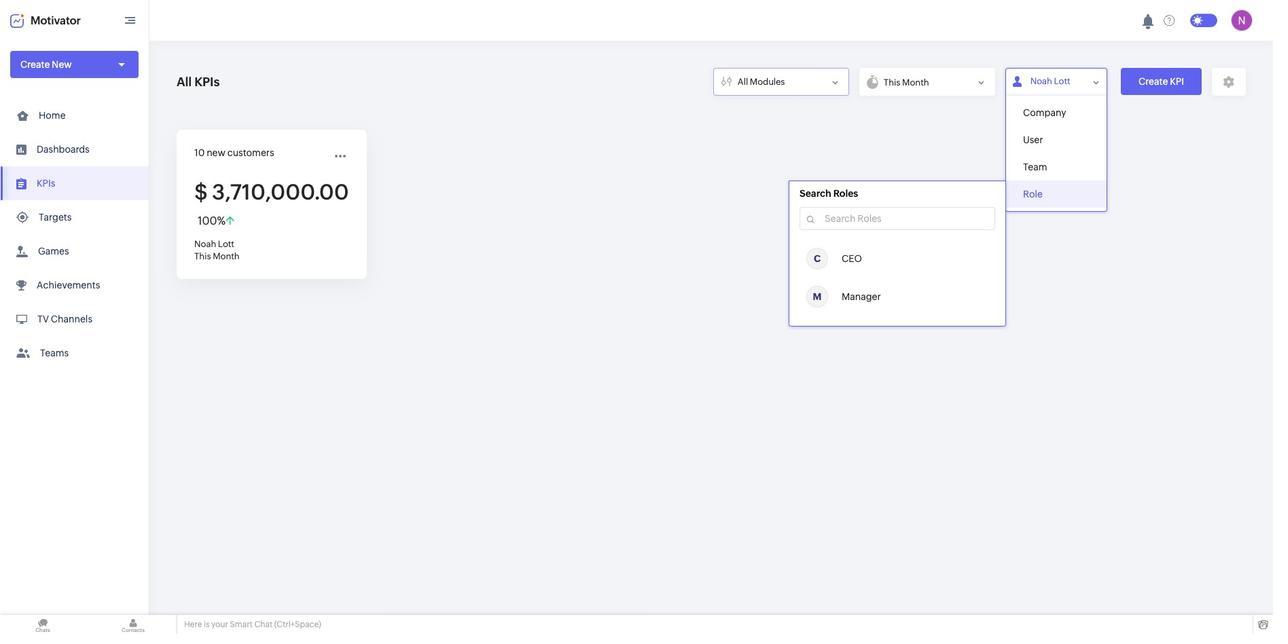 Task type: locate. For each thing, give the bounding box(es) containing it.
1 vertical spatial lott
[[218, 239, 234, 249]]

noah
[[1031, 76, 1053, 86], [194, 239, 216, 249]]

1 vertical spatial this
[[194, 251, 211, 262]]

search
[[800, 188, 832, 199]]

0 horizontal spatial create
[[20, 59, 50, 70]]

achievements
[[37, 280, 100, 291]]

all for all kpis
[[177, 75, 192, 89]]

teams
[[40, 348, 69, 359]]

0 vertical spatial kpis
[[194, 75, 220, 89]]

list
[[0, 99, 149, 370]]

all
[[177, 75, 192, 89], [738, 77, 748, 87]]

noah for noah lott this month
[[194, 239, 216, 249]]

create left "kpi" on the top of the page
[[1139, 76, 1168, 87]]

1 vertical spatial create
[[1139, 76, 1168, 87]]

1 horizontal spatial lott
[[1054, 76, 1071, 86]]

all modules
[[738, 77, 785, 87]]

is
[[204, 620, 210, 630]]

100%
[[198, 215, 226, 228]]

0 horizontal spatial kpis
[[37, 178, 55, 189]]

1 horizontal spatial create
[[1139, 76, 1168, 87]]

noah down 100%
[[194, 239, 216, 249]]

home
[[39, 110, 66, 121]]

all for all modules
[[738, 77, 748, 87]]

0 vertical spatial this
[[884, 77, 901, 87]]

ceo
[[842, 253, 862, 264]]

create for create new
[[20, 59, 50, 70]]

noah inside noah lott this month
[[194, 239, 216, 249]]

create left new at top
[[20, 59, 50, 70]]

games
[[38, 246, 69, 257]]

create kpi button
[[1121, 68, 1202, 95]]

lott inside noah lott this month
[[218, 239, 234, 249]]

this
[[884, 77, 901, 87], [194, 251, 211, 262]]

$
[[194, 180, 208, 205]]

lott down 100%
[[218, 239, 234, 249]]

motivator
[[31, 14, 81, 27]]

0 vertical spatial noah
[[1031, 76, 1053, 86]]

0 horizontal spatial noah
[[194, 239, 216, 249]]

list containing home
[[0, 99, 149, 370]]

1 horizontal spatial kpis
[[194, 75, 220, 89]]

lott
[[1054, 76, 1071, 86], [218, 239, 234, 249]]

1 vertical spatial noah
[[194, 239, 216, 249]]

0 horizontal spatial all
[[177, 75, 192, 89]]

create
[[20, 59, 50, 70], [1139, 76, 1168, 87]]

all inside field
[[738, 77, 748, 87]]

new
[[207, 147, 226, 158]]

kpis
[[194, 75, 220, 89], [37, 178, 55, 189]]

1 horizontal spatial this
[[884, 77, 901, 87]]

lott for noah lott this month
[[218, 239, 234, 249]]

create kpi
[[1139, 76, 1185, 87]]

0 vertical spatial lott
[[1054, 76, 1071, 86]]

1 vertical spatial kpis
[[37, 178, 55, 189]]

0 horizontal spatial this
[[194, 251, 211, 262]]

noah up company
[[1031, 76, 1053, 86]]

help image
[[1164, 15, 1176, 26]]

lott up company
[[1054, 76, 1071, 86]]

1 vertical spatial month
[[213, 251, 240, 262]]

1 horizontal spatial noah
[[1031, 76, 1053, 86]]

manager
[[842, 292, 881, 302]]

create for create kpi
[[1139, 76, 1168, 87]]

here
[[184, 620, 202, 630]]

0 horizontal spatial lott
[[218, 239, 234, 249]]

0 vertical spatial month
[[903, 77, 929, 87]]

create inside button
[[1139, 76, 1168, 87]]

0 horizontal spatial month
[[213, 251, 240, 262]]

1 horizontal spatial month
[[903, 77, 929, 87]]

all kpis
[[177, 75, 220, 89]]

lott for noah lott
[[1054, 76, 1071, 86]]

this month
[[884, 77, 929, 87]]

month
[[903, 77, 929, 87], [213, 251, 240, 262]]

1 horizontal spatial all
[[738, 77, 748, 87]]

0 vertical spatial create
[[20, 59, 50, 70]]

month inside noah lott this month
[[213, 251, 240, 262]]

month inside field
[[903, 77, 929, 87]]

chats image
[[0, 616, 86, 635]]

This Month field
[[860, 68, 996, 96]]



Task type: vqa. For each thing, say whether or not it's contained in the screenshot.
the top This
yes



Task type: describe. For each thing, give the bounding box(es) containing it.
smart
[[230, 620, 253, 630]]

c
[[814, 253, 821, 264]]

Search Roles text field
[[801, 208, 994, 230]]

$ 3,710,000.00
[[194, 180, 349, 205]]

3,710,000.00
[[212, 180, 349, 205]]

role
[[1024, 189, 1043, 200]]

All Modules field
[[714, 68, 850, 96]]

here is your smart chat (ctrl+space)
[[184, 620, 321, 630]]

tv channels
[[37, 314, 92, 325]]

user
[[1024, 135, 1044, 145]]

channels
[[51, 314, 92, 325]]

customers
[[227, 147, 274, 158]]

search roles
[[800, 188, 859, 199]]

10 new customers
[[194, 147, 274, 158]]

create new
[[20, 59, 72, 70]]

targets
[[39, 212, 72, 223]]

noah lott
[[1031, 76, 1071, 86]]

contacts image
[[90, 616, 176, 635]]

(ctrl+space)
[[274, 620, 321, 630]]

m
[[813, 292, 822, 302]]

user image
[[1231, 10, 1253, 31]]

company
[[1024, 107, 1067, 118]]

modules
[[750, 77, 785, 87]]

chat
[[254, 620, 273, 630]]

this inside noah lott this month
[[194, 251, 211, 262]]

new
[[52, 59, 72, 70]]

kpi
[[1170, 76, 1185, 87]]

this inside field
[[884, 77, 901, 87]]

tv
[[37, 314, 49, 325]]

your
[[211, 620, 228, 630]]

team
[[1024, 162, 1048, 173]]

10
[[194, 147, 205, 158]]

noah lott this month
[[194, 239, 240, 262]]

dashboards
[[37, 144, 90, 155]]

noah for noah lott
[[1031, 76, 1053, 86]]

roles
[[834, 188, 859, 199]]



